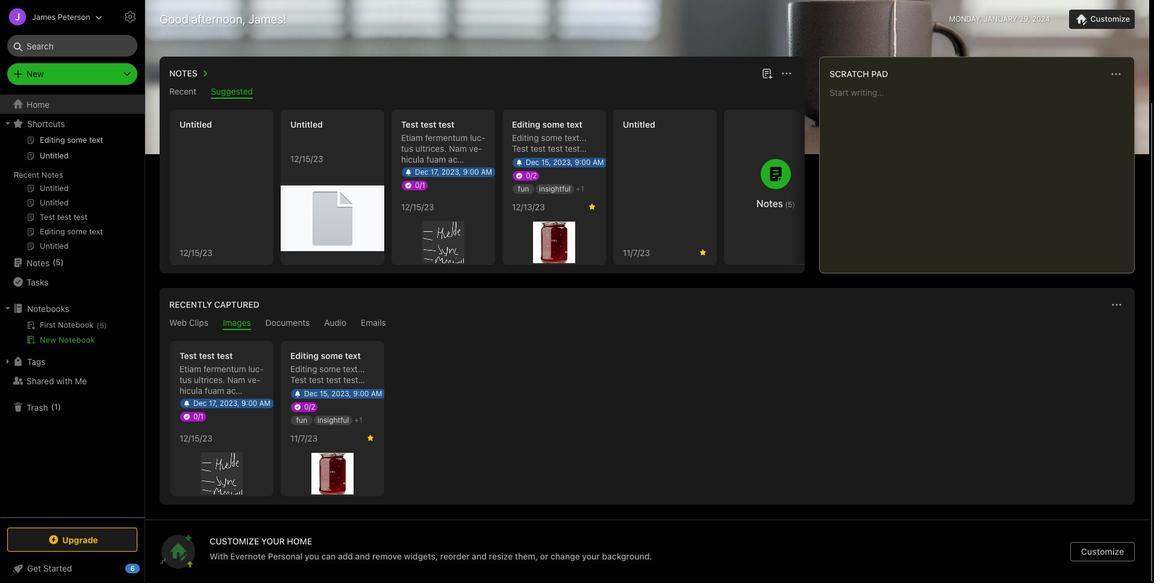 Task type: locate. For each thing, give the bounding box(es) containing it.
recent
[[169, 86, 196, 96], [14, 170, 39, 180]]

recent tab
[[169, 86, 196, 99]]

1 vertical spatial recent
[[14, 170, 39, 180]]

reorder
[[440, 551, 470, 561]]

1 vertical spatial text
[[345, 351, 361, 361]]

1 horizontal spatial proin
[[425, 208, 444, 219]]

documents
[[265, 317, 310, 328]]

2 horizontal spatial untitled
[[623, 119, 655, 130]]

9:00
[[575, 158, 591, 167], [463, 167, 479, 177], [353, 389, 369, 398], [241, 399, 257, 408]]

new up home
[[27, 69, 44, 79]]

evernote
[[230, 551, 266, 561]]

0 vertical spatial +1
[[576, 184, 584, 193]]

0 horizontal spatial fuam
[[205, 386, 224, 396]]

0 vertical spatial 17,
[[431, 167, 439, 177]]

text... for 12/13/23
[[565, 133, 587, 143]]

add
[[338, 551, 353, 561]]

1 vertical spatial vulputate.
[[213, 396, 252, 407]]

recent inside group
[[14, 170, 39, 180]]

recent down notes button at the left
[[169, 86, 196, 96]]

1 vertical spatial nam
[[227, 375, 245, 385]]

1 vertical spatial test test test etiam fermentum luc tus ultrices. nam ve hicula fuam ac eleifend vulputate. mauris nisi orci, bibendum sed purus ac, dapibus cursus risus. proin maximus, augue qu...
[[180, 351, 264, 461]]

mauris
[[401, 176, 427, 186], [180, 407, 206, 417]]

0 horizontal spatial insightful
[[317, 416, 349, 425]]

vulputate.
[[434, 165, 473, 175], [213, 396, 252, 407]]

0 vertical spatial 0/2
[[526, 171, 537, 180]]

new button
[[7, 63, 137, 85]]

1 vertical spatial eleifend
[[180, 396, 210, 407]]

2023,
[[553, 158, 573, 167], [441, 167, 461, 177], [331, 389, 351, 398], [220, 399, 239, 408]]

0 horizontal spatial recent
[[14, 170, 39, 180]]

home
[[27, 99, 50, 109]]

nisi
[[430, 176, 443, 186], [208, 407, 221, 417]]

text for 12/13/23
[[567, 119, 583, 130]]

recent down shortcuts
[[14, 170, 39, 180]]

1 vertical spatial bibendum
[[180, 418, 218, 428]]

new notebook group
[[0, 318, 144, 352]]

1 vertical spatial 5
[[56, 257, 61, 267]]

0 horizontal spatial and
[[355, 551, 370, 561]]

hello
[[512, 165, 532, 175], [290, 396, 310, 407]]

0 horizontal spatial maximus,
[[225, 440, 262, 450]]

1 horizontal spatial ac
[[448, 154, 458, 164]]

0 vertical spatial customize
[[1091, 14, 1130, 23]]

test
[[421, 119, 436, 130], [439, 119, 454, 130], [531, 143, 546, 154], [548, 143, 563, 154], [565, 143, 580, 154], [512, 154, 527, 164], [529, 154, 544, 164], [546, 154, 561, 164], [564, 154, 579, 164], [581, 154, 596, 164], [199, 351, 215, 361], [217, 351, 233, 361], [309, 375, 324, 385], [326, 375, 341, 385], [343, 375, 358, 385], [290, 386, 305, 396], [308, 386, 322, 396], [325, 386, 340, 396], [342, 386, 357, 396], [359, 386, 374, 396]]

expand tags image
[[3, 357, 13, 366]]

0 horizontal spatial qu...
[[206, 451, 223, 461]]

james peterson
[[32, 12, 90, 21]]

hello for 12/13/23
[[512, 165, 532, 175]]

me
[[75, 376, 87, 386]]

maximus,
[[447, 208, 484, 219], [225, 440, 262, 450]]

0 vertical spatial text...
[[565, 133, 587, 143]]

1 vertical spatial editing some text editing some text... test test test test test test test test test hello world amiright
[[290, 351, 374, 407]]

fermentum
[[425, 133, 468, 143], [204, 364, 246, 374]]

new
[[27, 69, 44, 79], [40, 335, 56, 345]]

11/7/23
[[623, 247, 650, 258], [290, 433, 318, 443]]

1 horizontal spatial tus
[[401, 133, 485, 154]]

0 vertical spatial insightful
[[539, 184, 571, 193]]

eleifend
[[401, 165, 432, 175], [180, 396, 210, 407]]

1 horizontal spatial world
[[534, 165, 557, 175]]

0 horizontal spatial fermentum
[[204, 364, 246, 374]]

0 vertical spatial augue
[[401, 219, 425, 230]]

notes inside group
[[41, 170, 63, 180]]

dec
[[526, 158, 539, 167], [415, 167, 429, 177], [304, 389, 318, 398], [193, 399, 207, 408]]

0 vertical spatial etiam
[[401, 133, 423, 143]]

0 horizontal spatial 0/2
[[304, 402, 315, 411]]

1 vertical spatial ve
[[248, 375, 260, 385]]

0 vertical spatial tus
[[401, 133, 485, 154]]

0 horizontal spatial dec 15, 2023, 9:00 am
[[304, 389, 382, 398]]

0 horizontal spatial 15,
[[320, 389, 329, 398]]

tus
[[401, 133, 485, 154], [180, 364, 264, 385]]

0/1
[[415, 181, 425, 190], [193, 412, 203, 421]]

notes ( 5 )
[[757, 198, 795, 209], [27, 257, 64, 268]]

hicula
[[401, 143, 482, 164], [180, 375, 260, 396]]

thumbnail image
[[281, 186, 384, 251], [422, 222, 464, 263], [533, 222, 575, 263], [201, 453, 243, 495], [311, 453, 354, 495]]

1 horizontal spatial 15,
[[541, 158, 551, 167]]

ac
[[448, 154, 458, 164], [227, 386, 236, 396]]

1 vertical spatial ac,
[[180, 429, 191, 439]]

1 vertical spatial orci,
[[223, 407, 240, 417]]

More actions field
[[779, 65, 795, 82], [1108, 66, 1125, 83], [1108, 296, 1125, 313]]

or
[[540, 551, 548, 561]]

1 horizontal spatial sed
[[442, 187, 457, 197]]

1 vertical spatial ultrices.
[[194, 375, 225, 385]]

1 vertical spatial fermentum
[[204, 364, 246, 374]]

home link
[[0, 95, 145, 114]]

( 5 )
[[97, 321, 107, 330]]

0 horizontal spatial ac,
[[180, 429, 191, 439]]

click to collapse image
[[140, 561, 149, 575]]

cursus
[[448, 198, 474, 208], [227, 429, 253, 439]]

1 vertical spatial amiright
[[338, 396, 369, 407]]

1 horizontal spatial cursus
[[448, 198, 474, 208]]

insightful
[[539, 184, 571, 193], [317, 416, 349, 425]]

1 vertical spatial maximus,
[[225, 440, 262, 450]]

more actions image
[[780, 66, 794, 81], [1109, 67, 1124, 81]]

0 vertical spatial purus
[[459, 187, 481, 197]]

1 vertical spatial dapibus
[[193, 429, 224, 439]]

1 horizontal spatial test test test etiam fermentum luc tus ultrices. nam ve hicula fuam ac eleifend vulputate. mauris nisi orci, bibendum sed purus ac, dapibus cursus risus. proin maximus, augue qu...
[[401, 119, 485, 230]]

Start writing… text field
[[830, 87, 1134, 263]]

dec 15, 2023, 9:00 am for 12/13/23
[[526, 158, 604, 167]]

and left resize
[[472, 551, 487, 561]]

notes inside button
[[169, 68, 198, 78]]

0 vertical spatial nam
[[449, 143, 467, 154]]

0 horizontal spatial dec 17, 2023, 9:00 am
[[193, 399, 271, 408]]

1 horizontal spatial fun
[[518, 184, 529, 193]]

2 untitled from the left
[[290, 119, 323, 130]]

test
[[401, 119, 418, 130], [512, 143, 528, 154], [180, 351, 197, 361], [290, 375, 307, 385]]

am
[[593, 158, 604, 167], [481, 167, 492, 177], [371, 389, 382, 398], [259, 399, 271, 408]]

home
[[287, 536, 312, 546]]

dec 15, 2023, 9:00 am for 11/7/23
[[304, 389, 382, 398]]

emails tab
[[361, 317, 386, 330]]

1 horizontal spatial nam
[[449, 143, 467, 154]]

insightful +1 for 11/7/23
[[317, 416, 362, 425]]

0 vertical spatial editing some text editing some text... test test test test test test test test test hello world amiright
[[512, 119, 596, 175]]

12/13/23
[[512, 202, 545, 212]]

0 vertical spatial dec 17, 2023, 9:00 am
[[415, 167, 492, 177]]

editing some text editing some text... test test test test test test test test test hello world amiright for 12/13/23
[[512, 119, 596, 175]]

hello for 11/7/23
[[290, 396, 310, 407]]

scratch pad
[[830, 69, 888, 79]]

0 horizontal spatial test test test etiam fermentum luc tus ultrices. nam ve hicula fuam ac eleifend vulputate. mauris nisi orci, bibendum sed purus ac, dapibus cursus risus. proin maximus, augue qu...
[[180, 351, 264, 461]]

web clips tab
[[169, 317, 208, 330]]

1 and from the left
[[355, 551, 370, 561]]

0 vertical spatial orci,
[[445, 176, 462, 186]]

2 tab list from the top
[[162, 317, 1133, 330]]

0 vertical spatial dec 15, 2023, 9:00 am
[[526, 158, 604, 167]]

notes ( 5 ) inside tree
[[27, 257, 64, 268]]

1 horizontal spatial insightful +1
[[539, 184, 584, 193]]

1 horizontal spatial augue
[[401, 219, 425, 230]]

1 horizontal spatial ultrices.
[[416, 143, 447, 154]]

clips
[[189, 317, 208, 328]]

0 vertical spatial recent
[[169, 86, 196, 96]]

1 vertical spatial mauris
[[180, 407, 206, 417]]

1 tab list from the top
[[162, 86, 803, 99]]

1 vertical spatial 0/1
[[193, 412, 203, 421]]

recent inside tab list
[[169, 86, 196, 96]]

james
[[32, 12, 56, 21]]

0 horizontal spatial sed
[[221, 418, 235, 428]]

amiright for 11/7/23
[[338, 396, 369, 407]]

1 vertical spatial luc
[[248, 364, 264, 374]]

0 vertical spatial bibendum
[[401, 187, 440, 197]]

audio
[[324, 317, 346, 328]]

scratch pad button
[[827, 67, 888, 81]]

0 vertical spatial qu...
[[428, 219, 445, 230]]

0 vertical spatial 15,
[[541, 158, 551, 167]]

emails
[[361, 317, 386, 328]]

0 vertical spatial ve
[[469, 143, 482, 154]]

james!
[[248, 12, 286, 26]]

dapibus
[[415, 198, 446, 208], [193, 429, 224, 439]]

customize button
[[1069, 10, 1135, 29], [1071, 542, 1135, 561]]

0 horizontal spatial untitled
[[180, 119, 212, 130]]

customize
[[1091, 14, 1130, 23], [1081, 546, 1124, 557]]

1 vertical spatial qu...
[[206, 451, 223, 461]]

) inside trash ( 1 )
[[58, 402, 61, 412]]

2 horizontal spatial 5
[[788, 200, 792, 209]]

purus
[[459, 187, 481, 197], [237, 418, 259, 428]]

1 vertical spatial dec 15, 2023, 9:00 am
[[304, 389, 382, 398]]

0 vertical spatial text
[[567, 119, 583, 130]]

0 horizontal spatial text...
[[343, 364, 365, 374]]

1 horizontal spatial notes ( 5 )
[[757, 198, 795, 209]]

Search text field
[[16, 35, 129, 57]]

1 horizontal spatial untitled
[[290, 119, 323, 130]]

web clips
[[169, 317, 208, 328]]

1 vertical spatial world
[[313, 396, 335, 407]]

orci,
[[445, 176, 462, 186], [223, 407, 240, 417]]

new inside popup button
[[27, 69, 44, 79]]

0 vertical spatial insightful +1
[[539, 184, 584, 193]]

ve
[[469, 143, 482, 154], [248, 375, 260, 385]]

0 horizontal spatial proin
[[203, 440, 223, 450]]

1 untitled from the left
[[180, 119, 212, 130]]

None search field
[[16, 35, 129, 57]]

change
[[551, 551, 580, 561]]

0 horizontal spatial ve
[[248, 375, 260, 385]]

tree
[[0, 95, 145, 517]]

1 horizontal spatial vulputate.
[[434, 165, 473, 175]]

tab list
[[162, 86, 803, 99], [162, 317, 1133, 330]]

Account field
[[0, 5, 102, 29]]

0 vertical spatial sed
[[442, 187, 457, 197]]

test test test etiam fermentum luc tus ultrices. nam ve hicula fuam ac eleifend vulputate. mauris nisi orci, bibendum sed purus ac, dapibus cursus risus. proin maximus, augue qu...
[[401, 119, 485, 230], [180, 351, 264, 461]]

new inside button
[[40, 335, 56, 345]]

tab list containing recent
[[162, 86, 803, 99]]

1 vertical spatial 15,
[[320, 389, 329, 398]]

insightful +1
[[539, 184, 584, 193], [317, 416, 362, 425]]

text... for 11/7/23
[[343, 364, 365, 374]]

tags
[[27, 356, 45, 367]]

1 horizontal spatial nisi
[[430, 176, 443, 186]]

luc
[[470, 133, 485, 143], [248, 364, 264, 374]]

0 vertical spatial fuam
[[426, 154, 446, 164]]

new up the tags
[[40, 335, 56, 345]]

1 horizontal spatial recent
[[169, 86, 196, 96]]

0/2 for 11/7/23
[[304, 402, 315, 411]]

1 vertical spatial fuam
[[205, 386, 224, 396]]

expand notebooks image
[[3, 304, 13, 313]]

1 vertical spatial insightful
[[317, 416, 349, 425]]

0 horizontal spatial amiright
[[338, 396, 369, 407]]

fun
[[518, 184, 529, 193], [296, 416, 307, 425]]

text...
[[565, 133, 587, 143], [343, 364, 365, 374]]

0/2
[[526, 171, 537, 180], [304, 402, 315, 411]]

editing some text editing some text... test test test test test test test test test hello world amiright for 11/7/23
[[290, 351, 374, 407]]

tab list containing web clips
[[162, 317, 1133, 330]]

1 horizontal spatial insightful
[[539, 184, 571, 193]]

fuam
[[426, 154, 446, 164], [205, 386, 224, 396]]

editing some text editing some text... test test test test test test test test test hello world amiright
[[512, 119, 596, 175], [290, 351, 374, 407]]

and right add
[[355, 551, 370, 561]]

tasks
[[27, 277, 48, 287]]

0 horizontal spatial editing some text editing some text... test test test test test test test test test hello world amiright
[[290, 351, 374, 407]]

web
[[169, 317, 187, 328]]

)
[[792, 200, 795, 209], [61, 257, 64, 267], [104, 321, 107, 330], [58, 402, 61, 412]]

more actions image
[[1110, 298, 1124, 312]]

ac,
[[401, 198, 413, 208], [180, 429, 191, 439]]



Task type: vqa. For each thing, say whether or not it's contained in the screenshot.
ROW GROUP to the top
no



Task type: describe. For each thing, give the bounding box(es) containing it.
1 horizontal spatial more actions image
[[1109, 67, 1124, 81]]

1 horizontal spatial qu...
[[428, 219, 445, 230]]

new for new
[[27, 69, 44, 79]]

0/2 for 12/13/23
[[526, 171, 537, 180]]

upgrade button
[[7, 528, 137, 552]]

( inside new notebook group
[[97, 321, 99, 330]]

good
[[160, 12, 189, 26]]

recent for recent notes
[[14, 170, 39, 180]]

resize
[[489, 551, 513, 561]]

0 horizontal spatial hicula
[[180, 375, 260, 396]]

tree containing home
[[0, 95, 145, 517]]

captured
[[214, 299, 259, 310]]

0 horizontal spatial mauris
[[180, 407, 206, 417]]

monday, january 29, 2024
[[949, 14, 1050, 23]]

peterson
[[58, 12, 90, 21]]

1 horizontal spatial luc
[[470, 133, 485, 143]]

1 horizontal spatial ve
[[469, 143, 482, 154]]

2 and from the left
[[472, 551, 487, 561]]

more actions field for recently captured
[[1108, 296, 1125, 313]]

trash
[[27, 402, 48, 412]]

recently captured
[[169, 299, 259, 310]]

1 horizontal spatial 0/1
[[415, 181, 425, 190]]

recently
[[169, 299, 212, 310]]

customize
[[210, 536, 259, 546]]

) inside new notebook group
[[104, 321, 107, 330]]

background.
[[602, 551, 652, 561]]

2024
[[1032, 14, 1050, 23]]

more actions field for scratch pad
[[1108, 66, 1125, 83]]

( inside trash ( 1 )
[[51, 402, 54, 412]]

0 horizontal spatial more actions image
[[780, 66, 794, 81]]

afternoon,
[[191, 12, 246, 26]]

1 horizontal spatial etiam
[[401, 133, 423, 143]]

get started
[[27, 563, 72, 574]]

tab list for recently captured
[[162, 317, 1133, 330]]

shared
[[27, 376, 54, 386]]

shared with me link
[[0, 371, 144, 390]]

0 vertical spatial ac,
[[401, 198, 413, 208]]

0 vertical spatial maximus,
[[447, 208, 484, 219]]

1 horizontal spatial dapibus
[[415, 198, 446, 208]]

0 horizontal spatial etiam
[[180, 364, 201, 374]]

shortcuts
[[27, 118, 65, 129]]

new notebook
[[40, 335, 95, 345]]

1 vertical spatial tus
[[180, 364, 264, 385]]

recent notes group
[[0, 133, 144, 258]]

new for new notebook
[[40, 335, 56, 345]]

insightful +1 for 12/13/23
[[539, 184, 584, 193]]

0 horizontal spatial purus
[[237, 418, 259, 428]]

15, for 12/13/23
[[541, 158, 551, 167]]

0 horizontal spatial 5
[[56, 257, 61, 267]]

1 vertical spatial augue
[[180, 451, 204, 461]]

notebook
[[58, 335, 95, 345]]

0 horizontal spatial ac
[[227, 386, 236, 396]]

audio tab
[[324, 317, 346, 330]]

0 horizontal spatial bibendum
[[180, 418, 218, 428]]

15, for 11/7/23
[[320, 389, 329, 398]]

0 horizontal spatial 0/1
[[193, 412, 203, 421]]

with
[[56, 376, 73, 386]]

good afternoon, james!
[[160, 12, 286, 26]]

1 horizontal spatial mauris
[[401, 176, 427, 186]]

1 horizontal spatial fuam
[[426, 154, 446, 164]]

6
[[130, 564, 135, 572]]

shared with me
[[27, 376, 87, 386]]

0 horizontal spatial luc
[[248, 364, 264, 374]]

0 vertical spatial proin
[[425, 208, 444, 219]]

your
[[582, 551, 600, 561]]

images tab
[[223, 317, 251, 330]]

started
[[43, 563, 72, 574]]

january
[[984, 14, 1017, 23]]

+1 for 11/7/23
[[354, 416, 362, 425]]

1 vertical spatial customize button
[[1071, 542, 1135, 561]]

0 vertical spatial ac
[[448, 154, 458, 164]]

Help and Learning task checklist field
[[0, 559, 145, 578]]

text for 11/7/23
[[345, 351, 361, 361]]

pad
[[871, 69, 888, 79]]

0 horizontal spatial cursus
[[227, 429, 253, 439]]

them,
[[515, 551, 538, 561]]

world for 12/13/23
[[534, 165, 557, 175]]

5 inside new notebook group
[[99, 321, 104, 330]]

insightful for 12/13/23
[[539, 184, 571, 193]]

+1 for 12/13/23
[[576, 184, 584, 193]]

29,
[[1020, 14, 1030, 23]]

suggested tab
[[211, 86, 253, 99]]

0 vertical spatial customize button
[[1069, 10, 1135, 29]]

0 vertical spatial cursus
[[448, 198, 474, 208]]

notebooks
[[27, 303, 69, 314]]

0 horizontal spatial ultrices.
[[194, 375, 225, 385]]

1 vertical spatial proin
[[203, 440, 223, 450]]

you
[[305, 551, 319, 561]]

0 vertical spatial hicula
[[401, 143, 482, 164]]

notebooks link
[[0, 299, 144, 318]]

images
[[223, 317, 251, 328]]

0 vertical spatial eleifend
[[401, 165, 432, 175]]

notes button
[[167, 66, 212, 81]]

1 vertical spatial 11/7/23
[[290, 433, 318, 443]]

can
[[321, 551, 336, 561]]

trash ( 1 )
[[27, 402, 61, 412]]

1
[[54, 402, 58, 412]]

with
[[210, 551, 228, 561]]

new notebook button
[[0, 333, 144, 347]]

0 horizontal spatial risus.
[[180, 440, 201, 450]]

0 horizontal spatial nisi
[[208, 407, 221, 417]]

recent notes
[[14, 170, 63, 180]]

amiright for 12/13/23
[[559, 165, 591, 175]]

1 horizontal spatial dec 17, 2023, 9:00 am
[[415, 167, 492, 177]]

widgets,
[[404, 551, 438, 561]]

world for 11/7/23
[[313, 396, 335, 407]]

customize your home with evernote personal you can add and remove widgets, reorder and resize them, or change your background.
[[210, 536, 652, 561]]

tab list for notes
[[162, 86, 803, 99]]

fun for 12/13/23
[[518, 184, 529, 193]]

1 horizontal spatial fermentum
[[425, 133, 468, 143]]

1 horizontal spatial orci,
[[445, 176, 462, 186]]

fun for 11/7/23
[[296, 416, 307, 425]]

scratch
[[830, 69, 869, 79]]

personal
[[268, 551, 303, 561]]

suggested
[[211, 86, 253, 96]]

recently captured button
[[167, 298, 259, 312]]

documents tab
[[265, 317, 310, 330]]

0 horizontal spatial 17,
[[209, 399, 218, 408]]

3 untitled from the left
[[623, 119, 655, 130]]

monday,
[[949, 14, 982, 23]]

1 horizontal spatial 11/7/23
[[623, 247, 650, 258]]

get
[[27, 563, 41, 574]]

recent for recent
[[169, 86, 196, 96]]

insightful for 11/7/23
[[317, 416, 349, 425]]

upgrade
[[62, 535, 98, 545]]

0 horizontal spatial vulputate.
[[213, 396, 252, 407]]

remove
[[372, 551, 402, 561]]

1 horizontal spatial risus.
[[401, 208, 422, 219]]

0 vertical spatial ultrices.
[[416, 143, 447, 154]]

tasks button
[[0, 272, 144, 292]]

shortcuts button
[[0, 114, 144, 133]]

settings image
[[123, 10, 137, 24]]

tags button
[[0, 352, 144, 371]]

0 vertical spatial 5
[[788, 200, 792, 209]]

1 vertical spatial customize
[[1081, 546, 1124, 557]]

your
[[261, 536, 285, 546]]



